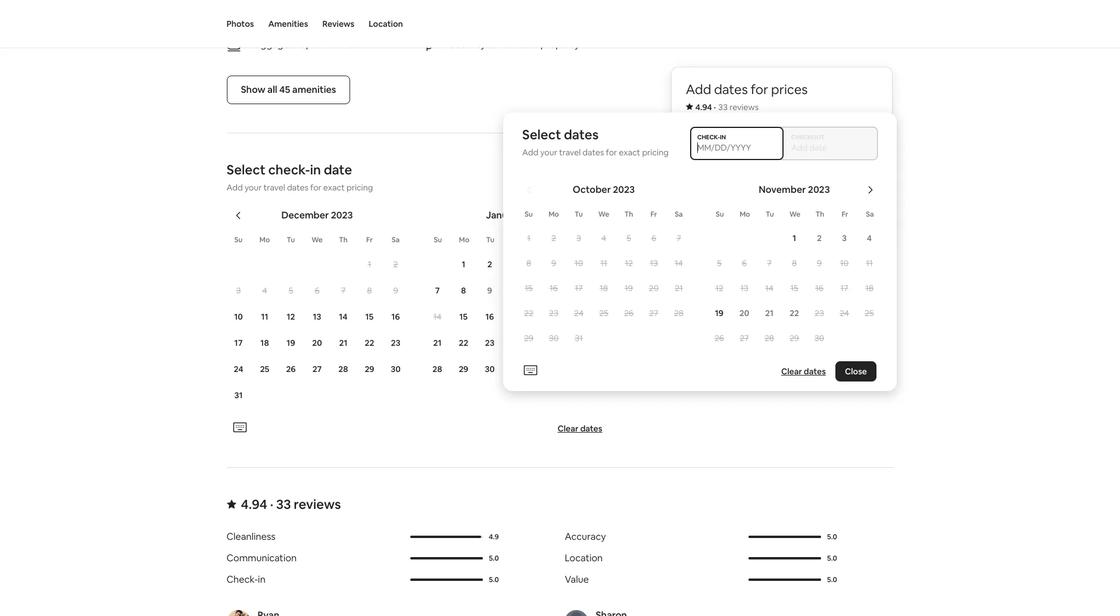 Task type: locate. For each thing, give the bounding box(es) containing it.
su
[[525, 210, 533, 219], [716, 210, 724, 219], [234, 235, 243, 245], [434, 235, 442, 245]]

24
[[574, 308, 584, 319], [840, 308, 849, 319], [234, 364, 243, 375]]

5.0 for check-in
[[489, 575, 499, 585]]

tu down december
[[287, 235, 295, 245]]

1 horizontal spatial location
[[565, 552, 603, 565]]

20 button
[[642, 276, 667, 300], [732, 301, 757, 325], [582, 304, 608, 329], [304, 331, 330, 356]]

4
[[602, 233, 607, 244], [867, 233, 872, 244], [262, 285, 267, 296]]

0 horizontal spatial 4.94 · 33 reviews
[[241, 496, 341, 513]]

18 button
[[592, 276, 617, 300], [857, 276, 882, 300], [252, 331, 278, 356]]

0 horizontal spatial 3 button
[[225, 278, 252, 303]]

3 for october 2023
[[577, 233, 581, 244]]

your
[[541, 147, 558, 158], [245, 182, 262, 193]]

2 horizontal spatial 17 button
[[832, 276, 857, 300]]

0 vertical spatial clear dates
[[782, 366, 826, 377]]

5.0
[[827, 532, 837, 542], [489, 554, 499, 563], [827, 554, 837, 563], [489, 575, 499, 585], [827, 575, 837, 585]]

33 down add dates for prices
[[719, 102, 728, 113]]

27 button
[[642, 301, 667, 325], [732, 326, 757, 350], [304, 357, 330, 382]]

14 button
[[667, 251, 692, 275], [757, 276, 782, 300], [330, 304, 356, 329], [424, 304, 451, 329]]

0 horizontal spatial date
[[324, 161, 352, 178]]

1 horizontal spatial 17
[[575, 283, 583, 294]]

communication
[[227, 552, 297, 565]]

0 horizontal spatial for
[[310, 182, 321, 193]]

· down add dates for prices
[[714, 102, 716, 113]]

6
[[652, 233, 657, 244], [742, 258, 747, 269], [315, 285, 320, 296]]

0 horizontal spatial 5
[[289, 285, 293, 296]]

0 vertical spatial select
[[523, 126, 561, 143]]

0 vertical spatial 33
[[719, 102, 728, 113]]

5.0 out of 5.0 image
[[749, 536, 821, 538], [749, 536, 821, 538], [411, 557, 483, 560], [411, 557, 483, 560], [749, 557, 821, 560], [749, 557, 821, 560], [411, 579, 483, 581], [411, 579, 483, 581], [749, 579, 821, 581], [749, 579, 821, 581]]

travel down check-
[[264, 182, 285, 193]]

report
[[757, 261, 784, 272]]

1 horizontal spatial sa
[[675, 210, 683, 219]]

add
[[686, 81, 712, 98], [693, 142, 709, 153], [790, 142, 806, 153], [523, 147, 539, 158], [227, 182, 243, 193]]

23
[[549, 308, 559, 319], [815, 308, 824, 319], [391, 338, 400, 348], [485, 338, 495, 348]]

2 horizontal spatial 6
[[742, 258, 747, 269]]

0 horizontal spatial 33
[[276, 496, 291, 513]]

29 button
[[517, 326, 542, 350], [782, 326, 807, 350], [356, 357, 383, 382], [451, 357, 477, 382]]

1 vertical spatial clear
[[558, 423, 579, 434]]

1 vertical spatial 19 button
[[707, 301, 732, 325]]

16
[[550, 283, 558, 294], [816, 283, 824, 294], [391, 311, 400, 322], [486, 311, 494, 322]]

0 vertical spatial for
[[751, 81, 769, 98]]

12
[[625, 258, 633, 269], [716, 283, 724, 294], [287, 311, 295, 322]]

2 horizontal spatial 10
[[840, 258, 849, 269]]

28 button
[[667, 301, 692, 325], [757, 326, 782, 350], [330, 357, 356, 382], [424, 357, 451, 382]]

amenities
[[292, 83, 336, 96]]

· up cleanliness
[[270, 496, 273, 513]]

1 vertical spatial 27 button
[[732, 326, 757, 350]]

0 vertical spatial 27
[[650, 308, 659, 319]]

16 button
[[542, 276, 567, 300], [807, 276, 832, 300], [383, 304, 409, 329], [477, 304, 503, 329]]

th down october 2023
[[625, 210, 633, 219]]

18
[[600, 283, 608, 294], [866, 283, 874, 294], [260, 338, 269, 348]]

for up october 2023
[[606, 147, 617, 158]]

4.94 · 33 reviews up cleanliness
[[241, 496, 341, 513]]

0 vertical spatial in
[[310, 161, 321, 178]]

for up december 2023
[[310, 182, 321, 193]]

we
[[599, 210, 610, 219], [790, 210, 801, 219], [312, 235, 323, 245]]

2 horizontal spatial 3 button
[[832, 226, 857, 250]]

1 vertical spatial reviews
[[294, 496, 341, 513]]

0 horizontal spatial 12
[[287, 311, 295, 322]]

check
[[743, 211, 772, 223]]

24 for 24 "button" to the middle
[[574, 308, 584, 319]]

45
[[279, 83, 290, 96]]

2023
[[613, 183, 635, 196], [808, 183, 830, 196], [331, 209, 353, 222]]

3 button
[[567, 226, 592, 250], [832, 226, 857, 250], [225, 278, 252, 303]]

2 horizontal spatial 12 button
[[707, 276, 732, 300]]

13 button
[[642, 251, 667, 275], [732, 276, 757, 300], [582, 278, 608, 303], [304, 304, 330, 329]]

14
[[675, 258, 683, 269], [766, 283, 774, 294], [339, 311, 348, 322], [433, 311, 442, 322]]

2 horizontal spatial 25
[[865, 308, 874, 319]]

0 vertical spatial 26
[[624, 308, 634, 319]]

2 vertical spatial 26
[[286, 364, 296, 375]]

33
[[719, 102, 728, 113], [276, 496, 291, 513]]

dates
[[714, 81, 748, 98], [564, 126, 599, 143], [583, 147, 604, 158], [287, 182, 308, 193], [804, 366, 826, 377], [580, 423, 602, 434]]

show all 45 amenities
[[241, 83, 336, 96]]

0 horizontal spatial clear dates
[[558, 423, 602, 434]]

1 horizontal spatial 26
[[624, 308, 634, 319]]

26
[[624, 308, 634, 319], [715, 333, 724, 344], [286, 364, 296, 375]]

0 vertical spatial 31 button
[[567, 326, 592, 350]]

show
[[241, 83, 265, 96]]

0 horizontal spatial 24
[[234, 364, 243, 375]]

0 horizontal spatial location
[[369, 18, 403, 29]]

exact inside the "select dates add your travel dates for exact pricing"
[[619, 147, 641, 158]]

31
[[575, 333, 583, 344], [234, 390, 243, 401]]

free dryer – in unit
[[250, 14, 331, 27]]

9
[[552, 258, 557, 269], [817, 258, 822, 269], [393, 285, 398, 296], [487, 285, 492, 296]]

4 button for october 2023
[[592, 226, 617, 250]]

0 horizontal spatial 11
[[261, 311, 268, 322]]

0 horizontal spatial add date
[[693, 142, 729, 153]]

fr
[[651, 210, 657, 219], [842, 210, 849, 219], [366, 235, 373, 245]]

select for select dates
[[523, 126, 561, 143]]

th down november 2023
[[816, 210, 825, 219]]

0 horizontal spatial exact
[[323, 182, 345, 193]]

select inside the select check-in date add your travel dates for exact pricing
[[227, 161, 265, 178]]

0 vertical spatial exact
[[619, 147, 641, 158]]

0 horizontal spatial sa
[[392, 235, 400, 245]]

18 for the left 18 button
[[260, 338, 269, 348]]

1 horizontal spatial add date
[[790, 142, 825, 153]]

0 vertical spatial 5
[[627, 233, 631, 244]]

check-in
[[227, 573, 265, 586]]

0 horizontal spatial we
[[312, 235, 323, 245]]

7 button
[[667, 226, 692, 250], [757, 251, 782, 275], [330, 278, 356, 303], [424, 278, 451, 303]]

2 button
[[542, 226, 567, 250], [807, 226, 832, 250], [383, 252, 409, 277], [477, 252, 503, 277]]

2023 right "october"
[[613, 183, 635, 196]]

calendar application containing december 2023
[[212, 197, 1016, 419]]

4.9 out of 5.0 image
[[411, 536, 483, 538], [411, 536, 481, 538]]

select inside the "select dates add your travel dates for exact pricing"
[[523, 126, 561, 143]]

add date
[[693, 142, 729, 153], [790, 142, 825, 153]]

2 horizontal spatial sa
[[866, 210, 874, 219]]

1 horizontal spatial 4.94 · 33 reviews
[[696, 102, 759, 113]]

0 horizontal spatial 27
[[312, 364, 322, 375]]

2023 up availability
[[808, 183, 830, 196]]

1 horizontal spatial 3 button
[[567, 226, 592, 250]]

11
[[601, 258, 608, 269], [866, 258, 873, 269], [261, 311, 268, 322]]

2 horizontal spatial we
[[790, 210, 801, 219]]

1 for january 2024
[[462, 259, 465, 270]]

1 vertical spatial pricing
[[347, 182, 373, 193]]

we down october 2023
[[599, 210, 610, 219]]

2 for october 2023
[[552, 233, 556, 244]]

calendar application
[[504, 171, 1120, 376], [212, 197, 1016, 419]]

location button
[[369, 0, 403, 48]]

4 button for november 2023
[[857, 226, 882, 250]]

1 vertical spatial exact
[[323, 182, 345, 193]]

26 for right 26 button
[[715, 333, 724, 344]]

4 for november 2023
[[867, 233, 872, 244]]

11 for 11 button to the left
[[261, 311, 268, 322]]

5.0 for value
[[827, 575, 837, 585]]

availability
[[774, 211, 821, 223]]

31 for leftmost the 31 button
[[234, 390, 243, 401]]

1 button for december 2023
[[356, 252, 383, 277]]

30 button
[[542, 326, 567, 350], [807, 326, 832, 350], [383, 357, 409, 382], [477, 357, 503, 382]]

luggage
[[250, 38, 289, 51]]

2
[[552, 233, 556, 244], [817, 233, 822, 244], [393, 259, 398, 270], [487, 259, 492, 270]]

1 vertical spatial 26
[[715, 333, 724, 344]]

25 button
[[592, 301, 617, 325], [857, 301, 882, 325], [252, 357, 278, 382]]

0 horizontal spatial 19 button
[[278, 331, 304, 356]]

Add date text field
[[791, 142, 871, 153]]

0 vertical spatial pricing
[[643, 147, 669, 158]]

1 horizontal spatial 33
[[719, 102, 728, 113]]

28
[[674, 308, 684, 319], [765, 333, 774, 344], [338, 364, 348, 375], [433, 364, 442, 375]]

0 horizontal spatial 24 button
[[225, 357, 252, 382]]

2 button for december 2023
[[383, 252, 409, 277]]

exact inside the select check-in date add your travel dates for exact pricing
[[323, 182, 345, 193]]

2 horizontal spatial 11
[[866, 258, 873, 269]]

11 for the middle 11 button
[[601, 258, 608, 269]]

0 horizontal spatial 27 button
[[304, 357, 330, 382]]

clear dates for the left clear dates button
[[558, 423, 602, 434]]

0 vertical spatial 6
[[652, 233, 657, 244]]

MM/DD/YYYY text field
[[698, 142, 777, 153]]

0 horizontal spatial 31
[[234, 390, 243, 401]]

mo
[[549, 210, 559, 219], [740, 210, 751, 219], [260, 235, 270, 245], [459, 235, 469, 245]]

0 horizontal spatial 2023
[[331, 209, 353, 222]]

th
[[625, 210, 633, 219], [816, 210, 825, 219], [339, 235, 348, 245]]

reviews
[[730, 102, 759, 113], [294, 496, 341, 513]]

5.0 for accuracy
[[827, 532, 837, 542]]

october 2023
[[573, 183, 635, 196]]

travel inside the "select dates add your travel dates for exact pricing"
[[559, 147, 581, 158]]

0 horizontal spatial clear
[[558, 423, 579, 434]]

7
[[677, 233, 681, 244], [767, 258, 772, 269], [341, 285, 346, 296], [435, 285, 440, 296]]

0 horizontal spatial 10
[[234, 311, 243, 322]]

exact
[[619, 147, 641, 158], [323, 182, 345, 193]]

1 horizontal spatial in
[[310, 161, 321, 178]]

31 for right the 31 button
[[575, 333, 583, 344]]

2 vertical spatial 27
[[312, 364, 322, 375]]

1 horizontal spatial 6 button
[[642, 226, 667, 250]]

33 up "communication"
[[276, 496, 291, 513]]

accuracy
[[565, 531, 606, 543]]

1 vertical spatial location
[[565, 552, 603, 565]]

2 horizontal spatial 4
[[867, 233, 872, 244]]

add inside the "select dates add your travel dates for exact pricing"
[[523, 147, 539, 158]]

sa for november 2023
[[675, 210, 683, 219]]

clear dates for rightmost clear dates button
[[782, 366, 826, 377]]

clear
[[782, 366, 802, 377], [558, 423, 579, 434]]

for left prices
[[751, 81, 769, 98]]

pricing
[[643, 147, 669, 158], [347, 182, 373, 193]]

location down accuracy
[[565, 552, 603, 565]]

3
[[577, 233, 581, 244], [842, 233, 847, 244], [236, 285, 241, 296]]

0 horizontal spatial 26
[[286, 364, 296, 375]]

tu down "october"
[[575, 210, 583, 219]]

4.94 · 33 reviews down add dates for prices
[[696, 102, 759, 113]]

1 horizontal spatial 18 button
[[592, 276, 617, 300]]

we down december 2023
[[312, 235, 323, 245]]

exact up october 2023
[[619, 147, 641, 158]]

17 button
[[567, 276, 592, 300], [832, 276, 857, 300], [225, 331, 252, 356]]

sa
[[675, 210, 683, 219], [866, 210, 874, 219], [392, 235, 400, 245]]

we down november 2023
[[790, 210, 801, 219]]

29
[[524, 333, 534, 344], [790, 333, 799, 344], [365, 364, 374, 375], [459, 364, 468, 375]]

luggage dropoff allowed
[[250, 38, 360, 51]]

2 horizontal spatial 2023
[[808, 183, 830, 196]]

0 horizontal spatial ·
[[270, 496, 273, 513]]

13
[[650, 258, 658, 269], [741, 283, 749, 294], [591, 285, 599, 296], [313, 311, 321, 322]]

2 vertical spatial for
[[310, 182, 321, 193]]

your inside the select check-in date add your travel dates for exact pricing
[[245, 182, 262, 193]]

4.94 down add dates for prices
[[696, 102, 712, 113]]

unit
[[314, 14, 331, 27]]

close
[[845, 366, 867, 377]]

select dates add your travel dates for exact pricing
[[523, 126, 669, 158]]

pricing inside the select check-in date add your travel dates for exact pricing
[[347, 182, 373, 193]]

we for january 2024
[[312, 235, 323, 245]]

15 button
[[517, 276, 542, 300], [782, 276, 807, 300], [356, 304, 383, 329], [451, 304, 477, 329]]

2 for november 2023
[[817, 233, 822, 244]]

6 button
[[642, 226, 667, 250], [732, 251, 757, 275], [304, 278, 330, 303]]

2 vertical spatial 6
[[315, 285, 320, 296]]

0 horizontal spatial 6 button
[[304, 278, 330, 303]]

21
[[675, 283, 683, 294], [766, 308, 774, 319], [339, 338, 347, 348], [433, 338, 442, 348]]

list
[[222, 610, 898, 616]]

2 horizontal spatial 4 button
[[857, 226, 882, 250]]

exact up december 2023
[[323, 182, 345, 193]]

1 button for november 2023
[[782, 226, 807, 250]]

travel up "october"
[[559, 147, 581, 158]]

date
[[711, 142, 729, 153], [808, 142, 825, 153], [324, 161, 352, 178]]

location right reviews
[[369, 18, 403, 29]]

22
[[524, 308, 534, 319], [790, 308, 799, 319], [365, 338, 374, 348], [459, 338, 468, 348]]

in down "communication"
[[258, 573, 265, 586]]

clear dates button
[[777, 361, 831, 382], [553, 419, 607, 439]]

clear dates
[[782, 366, 826, 377], [558, 423, 602, 434]]

0 vertical spatial 6 button
[[642, 226, 667, 250]]

20
[[649, 283, 659, 294], [740, 308, 750, 319], [590, 311, 600, 322], [312, 338, 322, 348]]

1 horizontal spatial 27
[[650, 308, 659, 319]]

your inside the "select dates add your travel dates for exact pricing"
[[541, 147, 558, 158]]

1 vertical spatial 31
[[234, 390, 243, 401]]

photos button
[[227, 0, 254, 48]]

10 for middle 10 button
[[575, 258, 583, 269]]

2 button for november 2023
[[807, 226, 832, 250]]

in up december 2023
[[310, 161, 321, 178]]

3 for november 2023
[[842, 233, 847, 244]]

on
[[527, 38, 538, 51]]

12 button
[[617, 251, 642, 275], [707, 276, 732, 300], [278, 304, 304, 329]]

1 horizontal spatial ·
[[714, 102, 716, 113]]

27
[[650, 308, 659, 319], [740, 333, 749, 344], [312, 364, 322, 375]]

2023 right december
[[331, 209, 353, 222]]

19 button
[[617, 276, 642, 300], [707, 301, 732, 325], [278, 331, 304, 356]]

19
[[625, 283, 633, 294], [715, 308, 724, 319], [287, 338, 295, 348]]

2 vertical spatial 19
[[287, 338, 295, 348]]

th down december 2023
[[339, 235, 348, 245]]

1 horizontal spatial for
[[606, 147, 617, 158]]

1 horizontal spatial 4
[[602, 233, 607, 244]]

travel inside the select check-in date add your travel dates for exact pricing
[[264, 182, 285, 193]]

fr for january 2024
[[366, 235, 373, 245]]

4.94 · 33 reviews
[[696, 102, 759, 113], [241, 496, 341, 513]]

1 vertical spatial select
[[227, 161, 265, 178]]

october
[[573, 183, 611, 196]]

4.94 up cleanliness
[[241, 496, 267, 513]]



Task type: vqa. For each thing, say whether or not it's contained in the screenshot.


Task type: describe. For each thing, give the bounding box(es) containing it.
2 horizontal spatial 17
[[841, 283, 849, 294]]

0 horizontal spatial 11 button
[[252, 304, 278, 329]]

2 button for january 2024
[[477, 252, 503, 277]]

january 2024
[[486, 209, 546, 222]]

11 for the rightmost 11 button
[[866, 258, 873, 269]]

1 horizontal spatial 24 button
[[567, 301, 592, 325]]

december 2023
[[281, 209, 353, 222]]

0 vertical spatial 19 button
[[617, 276, 642, 300]]

1 horizontal spatial 31 button
[[567, 326, 592, 350]]

2 button for october 2023
[[542, 226, 567, 250]]

5.0 for communication
[[489, 554, 499, 563]]

1 horizontal spatial 5 button
[[617, 226, 642, 250]]

th for january 2024
[[339, 235, 348, 245]]

26 for bottommost 26 button
[[286, 364, 296, 375]]

1 horizontal spatial clear
[[782, 366, 802, 377]]

0 vertical spatial 19
[[625, 283, 633, 294]]

security cameras on property
[[450, 38, 580, 51]]

1 vertical spatial 6
[[742, 258, 747, 269]]

26 for 26 button to the middle
[[624, 308, 634, 319]]

0 horizontal spatial 31 button
[[225, 383, 252, 408]]

2 horizontal spatial 19 button
[[707, 301, 732, 325]]

2 add date from the left
[[790, 142, 825, 153]]

0 horizontal spatial in
[[258, 573, 265, 586]]

free
[[250, 14, 270, 27]]

0 horizontal spatial 25 button
[[252, 357, 278, 382]]

amenities
[[268, 18, 308, 29]]

pricing inside the "select dates add your travel dates for exact pricing"
[[643, 147, 669, 158]]

amenities button
[[268, 0, 308, 48]]

november
[[759, 183, 806, 196]]

show all 45 amenities button
[[227, 76, 350, 104]]

for inside the select check-in date add your travel dates for exact pricing
[[310, 182, 321, 193]]

1 vertical spatial ·
[[270, 496, 273, 513]]

2023 for october 2023
[[613, 183, 635, 196]]

2 horizontal spatial fr
[[842, 210, 849, 219]]

0 vertical spatial 4.94
[[696, 102, 712, 113]]

check availability
[[743, 211, 821, 223]]

1 horizontal spatial date
[[711, 142, 729, 153]]

10 for the leftmost 10 button
[[234, 311, 243, 322]]

0 horizontal spatial 5 button
[[278, 278, 304, 303]]

2024
[[524, 209, 546, 222]]

check-
[[227, 573, 258, 586]]

select for select check-in date
[[227, 161, 265, 178]]

1 button for october 2023
[[517, 226, 542, 250]]

0 horizontal spatial 6
[[315, 285, 320, 296]]

1 horizontal spatial 26 button
[[617, 301, 642, 325]]

th for november 2023
[[625, 210, 633, 219]]

0 horizontal spatial 19
[[287, 338, 295, 348]]

4 for october 2023
[[602, 233, 607, 244]]

2023 for december 2023
[[331, 209, 353, 222]]

november 2023
[[759, 183, 830, 196]]

date inside the select check-in date add your travel dates for exact pricing
[[324, 161, 352, 178]]

1 vertical spatial 4.94 · 33 reviews
[[241, 496, 341, 513]]

check availability button
[[686, 203, 878, 232]]

fr for november 2023
[[651, 210, 657, 219]]

5 for leftmost 5 button
[[289, 285, 293, 296]]

for inside the "select dates add your travel dates for exact pricing"
[[606, 147, 617, 158]]

allowed
[[326, 38, 360, 51]]

0 vertical spatial 12
[[625, 258, 633, 269]]

in
[[304, 14, 312, 27]]

27 for the bottom the "27" 'button'
[[312, 364, 322, 375]]

photos
[[227, 18, 254, 29]]

27 for the "27" 'button' to the right
[[740, 333, 749, 344]]

2 for january 2024
[[487, 259, 492, 270]]

1 horizontal spatial 11 button
[[592, 251, 617, 275]]

in inside the select check-in date add your travel dates for exact pricing
[[310, 161, 321, 178]]

2 horizontal spatial 19
[[715, 308, 724, 319]]

1 horizontal spatial 25 button
[[592, 301, 617, 325]]

2 horizontal spatial th
[[816, 210, 825, 219]]

security
[[450, 38, 486, 51]]

all
[[267, 83, 277, 96]]

–
[[297, 14, 302, 27]]

0 horizontal spatial 17
[[234, 338, 243, 348]]

0 vertical spatial reviews
[[730, 102, 759, 113]]

2 vertical spatial 12 button
[[278, 304, 304, 329]]

value
[[565, 573, 589, 586]]

5 for rightmost 5 button
[[717, 258, 722, 269]]

2 horizontal spatial 24 button
[[832, 301, 857, 325]]

add dates for prices
[[686, 81, 808, 98]]

1 add date from the left
[[693, 142, 729, 153]]

check-
[[268, 161, 310, 178]]

reviews
[[322, 18, 354, 29]]

0 horizontal spatial 4
[[262, 285, 267, 296]]

reviews button
[[322, 0, 354, 48]]

0 vertical spatial ·
[[714, 102, 716, 113]]

2 vertical spatial 27 button
[[304, 357, 330, 382]]

2 horizontal spatial 10 button
[[832, 251, 857, 275]]

0 horizontal spatial 18 button
[[252, 331, 278, 356]]

calendar application containing october 2023
[[504, 171, 1120, 376]]

december
[[281, 209, 329, 222]]

this
[[786, 261, 801, 272]]

tu down november
[[766, 210, 774, 219]]

dryer
[[272, 14, 295, 27]]

2 horizontal spatial for
[[751, 81, 769, 98]]

3 button for november 2023
[[832, 226, 857, 250]]

0 horizontal spatial 4 button
[[252, 278, 278, 303]]

1 vertical spatial 4.94
[[241, 496, 267, 513]]

2023 for november 2023
[[808, 183, 830, 196]]

0 horizontal spatial clear dates button
[[553, 419, 607, 439]]

sa for january 2024
[[392, 235, 400, 245]]

select check-in date add your travel dates for exact pricing
[[227, 161, 373, 193]]

1 horizontal spatial 25
[[600, 308, 609, 319]]

1 vertical spatial 6 button
[[732, 251, 757, 275]]

2 vertical spatial 12
[[287, 311, 295, 322]]

property
[[541, 38, 580, 51]]

dropoff
[[291, 38, 324, 51]]

2 horizontal spatial 11 button
[[857, 251, 882, 275]]

18 for middle 18 button
[[600, 283, 608, 294]]

2 horizontal spatial 26 button
[[707, 326, 732, 350]]

0 horizontal spatial 17 button
[[225, 331, 252, 356]]

2 horizontal spatial 25 button
[[857, 301, 882, 325]]

0 horizontal spatial 3
[[236, 285, 241, 296]]

add inside the select check-in date add your travel dates for exact pricing
[[227, 182, 243, 193]]

0 vertical spatial 4.94 · 33 reviews
[[696, 102, 759, 113]]

tu down january
[[486, 235, 495, 245]]

1 horizontal spatial 27 button
[[642, 301, 667, 325]]

2 for december 2023
[[393, 259, 398, 270]]

4.9
[[489, 532, 499, 542]]

dates inside the select check-in date add your travel dates for exact pricing
[[287, 182, 308, 193]]

27 for the "27" 'button' to the middle
[[650, 308, 659, 319]]

close button
[[836, 361, 877, 382]]

5.0 for location
[[827, 554, 837, 563]]

1 button for january 2024
[[451, 252, 477, 277]]

24 for leftmost 24 "button"
[[234, 364, 243, 375]]

0 horizontal spatial 25
[[260, 364, 269, 375]]

prices
[[771, 81, 808, 98]]

2 horizontal spatial 18 button
[[857, 276, 882, 300]]

1 for october 2023
[[527, 233, 531, 244]]

listing
[[802, 261, 826, 272]]

24 for right 24 "button"
[[840, 308, 849, 319]]

cameras
[[488, 38, 525, 51]]

0 horizontal spatial 10 button
[[225, 304, 252, 329]]

3 button for october 2023
[[567, 226, 592, 250]]

report this listing button
[[738, 261, 826, 272]]

1 horizontal spatial 10 button
[[567, 251, 592, 275]]

1 for december 2023
[[368, 259, 371, 270]]

10 for 10 button to the right
[[840, 258, 849, 269]]

2 vertical spatial 26 button
[[278, 357, 304, 382]]

18 for 18 button to the right
[[866, 283, 874, 294]]

5 for the middle 5 button
[[627, 233, 631, 244]]

we for november 2023
[[599, 210, 610, 219]]

1 horizontal spatial 17 button
[[567, 276, 592, 300]]

report this listing
[[757, 261, 826, 272]]

cleanliness
[[227, 531, 276, 543]]

2 horizontal spatial 12
[[716, 283, 724, 294]]

1 for november 2023
[[793, 233, 797, 244]]

january
[[486, 209, 522, 222]]

2 horizontal spatial 27 button
[[732, 326, 757, 350]]

2 horizontal spatial 5 button
[[707, 251, 732, 275]]

1 horizontal spatial 12 button
[[617, 251, 642, 275]]

1 horizontal spatial clear dates button
[[777, 361, 831, 382]]

2 horizontal spatial date
[[808, 142, 825, 153]]



